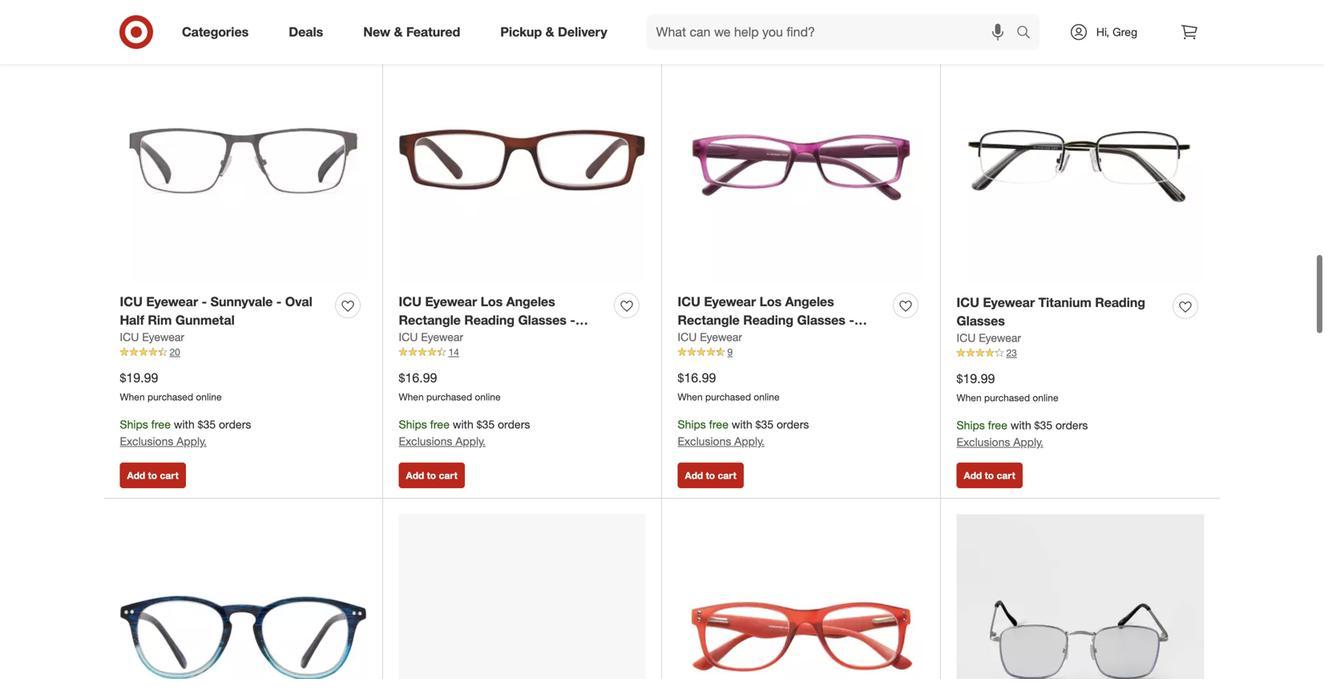 Task type: locate. For each thing, give the bounding box(es) containing it.
free down 14
[[430, 417, 450, 431]]

brown
[[399, 331, 438, 346]]

2 $16.99 when purchased online from the left
[[678, 370, 780, 403]]

icu eyewear for gunmetal
[[120, 330, 184, 344]]

cart
[[160, 469, 179, 481], [439, 469, 458, 481], [718, 469, 737, 481], [997, 469, 1016, 481]]

add for brown
[[406, 469, 424, 481]]

20
[[170, 346, 180, 358]]

icu eyewear cupertino round 2-tone reading glasses - blue/ turquoise image
[[120, 514, 367, 679], [120, 514, 367, 679]]

1 horizontal spatial los
[[760, 294, 782, 310]]

icu eyewear link up 14
[[399, 329, 464, 345]]

icu eyewear up 23
[[957, 331, 1022, 345]]

& right new at the top left of the page
[[394, 24, 403, 40]]

purchased down 14
[[427, 391, 472, 403]]

icu eyewear link for gunmetal
[[120, 329, 184, 345]]

2 horizontal spatial glasses
[[957, 313, 1005, 329]]

1 add to cart button from the left
[[120, 463, 186, 488]]

featured
[[406, 24, 460, 40]]

icu for icu eyewear los angeles rectangle reading glasses - brown link
[[399, 294, 422, 310]]

4 add from the left
[[964, 469, 982, 481]]

new & featured
[[363, 24, 460, 40]]

orders down 14 link
[[498, 417, 530, 431]]

icu eyewear - sunnyvale - oval half rim gunmetal link
[[120, 293, 329, 329]]

greg
[[1113, 25, 1138, 39]]

reading up 14 link
[[464, 312, 515, 328]]

orders down 20 link
[[219, 417, 251, 431]]

los up 9 "link"
[[760, 294, 782, 310]]

reading
[[1096, 295, 1146, 310], [464, 312, 515, 328], [744, 312, 794, 328]]

with for gunmetal
[[174, 417, 195, 431]]

apply. for purple
[[735, 434, 765, 448]]

sunnyvale
[[211, 294, 273, 310]]

to
[[148, 469, 157, 481], [427, 469, 436, 481], [706, 469, 715, 481], [985, 469, 994, 481]]

1 horizontal spatial $16.99
[[678, 370, 716, 386]]

glasses for icu eyewear los angeles rectangle reading glasses - purple
[[797, 312, 846, 328]]

eyewear inside icu eyewear los angeles rectangle reading glasses - purple
[[704, 294, 756, 310]]

angeles inside icu eyewear los angeles rectangle reading glasses - brown
[[506, 294, 555, 310]]

2 angeles from the left
[[786, 294, 834, 310]]

2 rectangle from the left
[[678, 312, 740, 328]]

1 horizontal spatial angeles
[[786, 294, 834, 310]]

eyewear inside icu eyewear titanium reading glasses
[[983, 295, 1035, 310]]

$16.99 when purchased online down 14
[[399, 370, 501, 403]]

icu eyewear los angeles rectangle reading glasses - brown image
[[399, 37, 646, 283], [399, 37, 646, 283]]

1 to from the left
[[148, 469, 157, 481]]

icu eyewear link for purple
[[678, 329, 743, 345]]

angeles
[[506, 294, 555, 310], [786, 294, 834, 310]]

icu inside icu eyewear titanium reading glasses
[[957, 295, 980, 310]]

9 link
[[678, 345, 925, 359]]

1 add to cart from the left
[[127, 469, 179, 481]]

free for gunmetal
[[151, 417, 171, 431]]

rim
[[148, 312, 172, 328]]

deals link
[[275, 14, 343, 50]]

los up 14 link
[[481, 294, 503, 310]]

3 add from the left
[[685, 469, 703, 481]]

when
[[120, 391, 145, 403], [399, 391, 424, 403], [678, 391, 703, 403], [957, 392, 982, 404]]

apply. for gunmetal
[[177, 434, 207, 448]]

icu inside icu eyewear - sunnyvale - oval half rim gunmetal
[[120, 294, 143, 310]]

9
[[728, 346, 733, 358]]

angeles inside icu eyewear los angeles rectangle reading glasses - purple
[[786, 294, 834, 310]]

glasses inside icu eyewear titanium reading glasses
[[957, 313, 1005, 329]]

los inside icu eyewear los angeles rectangle reading glasses - purple
[[760, 294, 782, 310]]

free
[[151, 417, 171, 431], [430, 417, 450, 431], [709, 417, 729, 431], [988, 418, 1008, 432]]

icu for icu eyewear - sunnyvale - oval half rim gunmetal "link"
[[120, 294, 143, 310]]

- up 9 "link"
[[849, 312, 855, 328]]

orders for brown
[[498, 417, 530, 431]]

0 horizontal spatial $19.99 when purchased online
[[120, 370, 222, 403]]

0 horizontal spatial reading
[[464, 312, 515, 328]]

men's metal square blue light filtering glasses - goodfellow & co™ silver image
[[957, 514, 1205, 679], [957, 514, 1205, 679]]

1 $16.99 when purchased online from the left
[[399, 370, 501, 403]]

icu eyewear - sunnyvale - oval half rim gunmetal image
[[120, 37, 367, 283], [120, 37, 367, 283]]

los
[[481, 294, 503, 310], [760, 294, 782, 310]]

angeles for icu eyewear los angeles rectangle reading glasses - brown
[[506, 294, 555, 310]]

icu eyewear link up 9
[[678, 329, 743, 345]]

$35
[[198, 417, 216, 431], [477, 417, 495, 431], [756, 417, 774, 431], [1035, 418, 1053, 432]]

What can we help you find? suggestions appear below search field
[[647, 14, 1021, 50]]

$16.99 down purple
[[678, 370, 716, 386]]

2 los from the left
[[760, 294, 782, 310]]

delivery
[[558, 24, 608, 40]]

0 horizontal spatial $16.99 when purchased online
[[399, 370, 501, 403]]

add for gunmetal
[[127, 469, 145, 481]]

2 horizontal spatial reading
[[1096, 295, 1146, 310]]

1 rectangle from the left
[[399, 312, 461, 328]]

icu eyewear up 14
[[399, 330, 464, 344]]

rectangle up brown
[[399, 312, 461, 328]]

purchased for gunmetal
[[148, 391, 193, 403]]

$19.99
[[120, 370, 158, 386], [957, 371, 995, 386]]

purchased
[[148, 391, 193, 403], [427, 391, 472, 403], [706, 391, 751, 403], [985, 392, 1030, 404]]

rectangle inside icu eyewear los angeles rectangle reading glasses - purple
[[678, 312, 740, 328]]

eyewear for icu eyewear link for purple
[[700, 330, 743, 344]]

icu eyewear los angeles rectangle reading glasses - brown
[[399, 294, 576, 346]]

& for pickup
[[546, 24, 555, 40]]

0 horizontal spatial glasses
[[518, 312, 567, 328]]

0 horizontal spatial rectangle
[[399, 312, 461, 328]]

eyewear
[[146, 294, 198, 310], [425, 294, 477, 310], [704, 294, 756, 310], [983, 295, 1035, 310], [142, 330, 184, 344], [421, 330, 464, 344], [700, 330, 743, 344], [979, 331, 1022, 345]]

0 horizontal spatial los
[[481, 294, 503, 310]]

online down 9 "link"
[[754, 391, 780, 403]]

23 link
[[957, 346, 1205, 360]]

eyewear for icu eyewear los angeles rectangle reading glasses - brown link
[[425, 294, 477, 310]]

with down 20
[[174, 417, 195, 431]]

1 horizontal spatial $16.99 when purchased online
[[678, 370, 780, 403]]

free down 9
[[709, 417, 729, 431]]

cart for purple
[[718, 469, 737, 481]]

online down 20 link
[[196, 391, 222, 403]]

icu eyewear titanium reading glasses image
[[957, 37, 1205, 284], [957, 37, 1205, 284]]

icu eyewear cotati reading glasses - retro red image
[[678, 514, 925, 679], [678, 514, 925, 679]]

icu eyewear titanium reading glasses link
[[957, 293, 1167, 330]]

- up 14 link
[[570, 312, 576, 328]]

1 $16.99 from the left
[[399, 370, 437, 386]]

& right pickup
[[546, 24, 555, 40]]

icu eyewear los angeles rectangle reading glasses - purple link
[[678, 293, 887, 346]]

exclusions for purple
[[678, 434, 732, 448]]

orders for gunmetal
[[219, 417, 251, 431]]

ships
[[120, 417, 148, 431], [399, 417, 427, 431], [678, 417, 706, 431], [957, 418, 985, 432]]

icu eyewear link down rim
[[120, 329, 184, 345]]

to for brown
[[427, 469, 436, 481]]

$16.99
[[399, 370, 437, 386], [678, 370, 716, 386]]

0 horizontal spatial $19.99
[[120, 370, 158, 386]]

1 horizontal spatial &
[[546, 24, 555, 40]]

search
[[1010, 26, 1048, 41]]

angeles up 14 link
[[506, 294, 555, 310]]

$16.99 down brown
[[399, 370, 437, 386]]

1 horizontal spatial rectangle
[[678, 312, 740, 328]]

purchased for purple
[[706, 391, 751, 403]]

oval
[[285, 294, 312, 310]]

0 horizontal spatial angeles
[[506, 294, 555, 310]]

1 horizontal spatial $19.99 when purchased online
[[957, 371, 1059, 404]]

$35 for purple
[[756, 417, 774, 431]]

pickup
[[501, 24, 542, 40]]

ships for purple
[[678, 417, 706, 431]]

eyewear for gunmetal icu eyewear link
[[142, 330, 184, 344]]

purchased down 20
[[148, 391, 193, 403]]

rectangle up purple
[[678, 312, 740, 328]]

2 add from the left
[[406, 469, 424, 481]]

1 angeles from the left
[[506, 294, 555, 310]]

apply.
[[177, 434, 207, 448], [456, 434, 486, 448], [735, 434, 765, 448], [1014, 435, 1044, 449]]

orders down 23 link
[[1056, 418, 1088, 432]]

1 cart from the left
[[160, 469, 179, 481]]

eyewear for icu eyewear titanium reading glasses link
[[983, 295, 1035, 310]]

icu eyewear link
[[120, 329, 184, 345], [399, 329, 464, 345], [678, 329, 743, 345], [957, 330, 1022, 346]]

reading up 9 "link"
[[744, 312, 794, 328]]

add to cart button for gunmetal
[[120, 463, 186, 488]]

icu inside icu eyewear los angeles rectangle reading glasses - purple
[[678, 294, 701, 310]]

cart for gunmetal
[[160, 469, 179, 481]]

online down 23 link
[[1033, 392, 1059, 404]]

hi,
[[1097, 25, 1110, 39]]

$19.99 when purchased online down 23
[[957, 371, 1059, 404]]

$19.99 when purchased online
[[120, 370, 222, 403], [957, 371, 1059, 404]]

2 $16.99 from the left
[[678, 370, 716, 386]]

reading inside icu eyewear los angeles rectangle reading glasses - purple
[[744, 312, 794, 328]]

exclusions
[[120, 434, 174, 448], [399, 434, 453, 448], [678, 434, 732, 448], [957, 435, 1011, 449]]

gunmetal
[[175, 312, 235, 328]]

add to cart button
[[120, 463, 186, 488], [399, 463, 465, 488], [678, 463, 744, 488], [957, 463, 1023, 488]]

icu inside icu eyewear los angeles rectangle reading glasses - brown
[[399, 294, 422, 310]]

1 horizontal spatial reading
[[744, 312, 794, 328]]

purchased for brown
[[427, 391, 472, 403]]

with
[[174, 417, 195, 431], [453, 417, 474, 431], [732, 417, 753, 431], [1011, 418, 1032, 432]]

reading right titanium
[[1096, 295, 1146, 310]]

with down 14
[[453, 417, 474, 431]]

online down 14 link
[[475, 391, 501, 403]]

exclusions apply. button for gunmetal
[[120, 433, 207, 449]]

glasses inside icu eyewear los angeles rectangle reading glasses - brown
[[518, 312, 567, 328]]

online for purple
[[754, 391, 780, 403]]

&
[[394, 24, 403, 40], [546, 24, 555, 40]]

rectangle inside icu eyewear los angeles rectangle reading glasses - brown
[[399, 312, 461, 328]]

orders down 9 "link"
[[777, 417, 809, 431]]

2 cart from the left
[[439, 469, 458, 481]]

3 add to cart button from the left
[[678, 463, 744, 488]]

glasses
[[518, 312, 567, 328], [797, 312, 846, 328], [957, 313, 1005, 329]]

add to cart for brown
[[406, 469, 458, 481]]

1 & from the left
[[394, 24, 403, 40]]

rectangle
[[399, 312, 461, 328], [678, 312, 740, 328]]

when for purple
[[678, 391, 703, 403]]

reading inside icu eyewear titanium reading glasses
[[1096, 295, 1146, 310]]

-
[[202, 294, 207, 310], [276, 294, 282, 310], [570, 312, 576, 328], [849, 312, 855, 328]]

3 to from the left
[[706, 469, 715, 481]]

with down 9
[[732, 417, 753, 431]]

4 cart from the left
[[997, 469, 1016, 481]]

icu eyewear los angeles rectangle reading glasses - purple image
[[678, 37, 925, 283], [678, 37, 925, 283]]

angeles up 9 "link"
[[786, 294, 834, 310]]

orders
[[219, 417, 251, 431], [498, 417, 530, 431], [777, 417, 809, 431], [1056, 418, 1088, 432]]

ships free with $35 orders exclusions apply.
[[120, 417, 251, 448], [399, 417, 530, 448], [678, 417, 809, 448], [957, 418, 1088, 449]]

icu
[[120, 294, 143, 310], [399, 294, 422, 310], [678, 294, 701, 310], [957, 295, 980, 310], [120, 330, 139, 344], [399, 330, 418, 344], [678, 330, 697, 344], [957, 331, 976, 345]]

1 add from the left
[[127, 469, 145, 481]]

2 add to cart button from the left
[[399, 463, 465, 488]]

1 horizontal spatial glasses
[[797, 312, 846, 328]]

online
[[196, 391, 222, 403], [475, 391, 501, 403], [754, 391, 780, 403], [1033, 392, 1059, 404]]

add
[[127, 469, 145, 481], [406, 469, 424, 481], [685, 469, 703, 481], [964, 469, 982, 481]]

pickup & delivery
[[501, 24, 608, 40]]

los inside icu eyewear los angeles rectangle reading glasses - brown
[[481, 294, 503, 310]]

$35 for gunmetal
[[198, 417, 216, 431]]

add to cart
[[127, 469, 179, 481], [406, 469, 458, 481], [685, 469, 737, 481], [964, 469, 1016, 481]]

- up gunmetal
[[202, 294, 207, 310]]

to for gunmetal
[[148, 469, 157, 481]]

ships free with $35 orders exclusions apply. for purple
[[678, 417, 809, 448]]

eyewear inside icu eyewear - sunnyvale - oval half rim gunmetal
[[146, 294, 198, 310]]

1 los from the left
[[481, 294, 503, 310]]

free down 23
[[988, 418, 1008, 432]]

icu eyewear
[[120, 330, 184, 344], [399, 330, 464, 344], [678, 330, 743, 344], [957, 331, 1022, 345]]

0 horizontal spatial &
[[394, 24, 403, 40]]

ships for brown
[[399, 417, 427, 431]]

& for new
[[394, 24, 403, 40]]

$16.99 when purchased online down 9
[[678, 370, 780, 403]]

eyewear inside icu eyewear los angeles rectangle reading glasses - brown
[[425, 294, 477, 310]]

0 horizontal spatial $16.99
[[399, 370, 437, 386]]

search button
[[1010, 14, 1048, 53]]

1 horizontal spatial $19.99
[[957, 371, 995, 386]]

- inside icu eyewear los angeles rectangle reading glasses - purple
[[849, 312, 855, 328]]

$19.99 when purchased online down 20
[[120, 370, 222, 403]]

icu eyewear down rim
[[120, 330, 184, 344]]

icu eyewear up 9
[[678, 330, 743, 344]]

icu eyewear for brown
[[399, 330, 464, 344]]

online for gunmetal
[[196, 391, 222, 403]]

$16.99 when purchased online for purple
[[678, 370, 780, 403]]

exclusions apply. button
[[120, 433, 207, 449], [399, 433, 486, 449], [678, 433, 765, 449], [957, 434, 1044, 450]]

2 & from the left
[[546, 24, 555, 40]]

3 add to cart from the left
[[685, 469, 737, 481]]

online for brown
[[475, 391, 501, 403]]

- inside icu eyewear los angeles rectangle reading glasses - brown
[[570, 312, 576, 328]]

add for purple
[[685, 469, 703, 481]]

glasses inside icu eyewear los angeles rectangle reading glasses - purple
[[797, 312, 846, 328]]

ships free with $35 orders exclusions apply. for gunmetal
[[120, 417, 251, 448]]

to for purple
[[706, 469, 715, 481]]

free down 20
[[151, 417, 171, 431]]

14
[[449, 346, 459, 358]]

3 cart from the left
[[718, 469, 737, 481]]

reading inside icu eyewear los angeles rectangle reading glasses - brown
[[464, 312, 515, 328]]

2 to from the left
[[427, 469, 436, 481]]

2 add to cart from the left
[[406, 469, 458, 481]]

rectangle for brown
[[399, 312, 461, 328]]

icu eyewear for purple
[[678, 330, 743, 344]]

$16.99 when purchased online
[[399, 370, 501, 403], [678, 370, 780, 403]]

purchased down 9
[[706, 391, 751, 403]]

new & featured link
[[350, 14, 481, 50]]

ships free with $35 orders exclusions apply. for brown
[[399, 417, 530, 448]]



Task type: describe. For each thing, give the bounding box(es) containing it.
add to cart button for purple
[[678, 463, 744, 488]]

icu eyewear los angeles rectangle reading glasses - brown link
[[399, 293, 608, 346]]

orders for purple
[[777, 417, 809, 431]]

$19.99 for icu eyewear - sunnyvale - oval half rim gunmetal
[[120, 370, 158, 386]]

categories
[[182, 24, 249, 40]]

icu for gunmetal icu eyewear link
[[120, 330, 139, 344]]

deals
[[289, 24, 323, 40]]

icu eyewear titanium reading glasses
[[957, 295, 1146, 329]]

add to cart for purple
[[685, 469, 737, 481]]

$16.99 for icu eyewear los angeles rectangle reading glasses - brown
[[399, 370, 437, 386]]

eyewear for icu eyewear link over 23
[[979, 331, 1022, 345]]

with for brown
[[453, 417, 474, 431]]

with down 23
[[1011, 418, 1032, 432]]

eyewear for icu eyewear los angeles rectangle reading glasses - purple link
[[704, 294, 756, 310]]

$16.99 for icu eyewear los angeles rectangle reading glasses - purple
[[678, 370, 716, 386]]

20 link
[[120, 345, 367, 359]]

add to cart for gunmetal
[[127, 469, 179, 481]]

when for gunmetal
[[120, 391, 145, 403]]

purchased down 23
[[985, 392, 1030, 404]]

hi, greg
[[1097, 25, 1138, 39]]

los for purple
[[760, 294, 782, 310]]

icu eyewear - sunnyvale - oval half rim gunmetal
[[120, 294, 312, 328]]

icu for icu eyewear titanium reading glasses link
[[957, 295, 980, 310]]

add to cart button for brown
[[399, 463, 465, 488]]

$35 for brown
[[477, 417, 495, 431]]

rectangle for purple
[[678, 312, 740, 328]]

exclusions apply. button for purple
[[678, 433, 765, 449]]

4 add to cart from the left
[[964, 469, 1016, 481]]

free for purple
[[709, 417, 729, 431]]

23
[[1007, 347, 1017, 359]]

icu for icu eyewear link corresponding to brown
[[399, 330, 418, 344]]

4 to from the left
[[985, 469, 994, 481]]

free for brown
[[430, 417, 450, 431]]

exclusions for gunmetal
[[120, 434, 174, 448]]

icu eyewear los angeles rectangle reading glasses - purple
[[678, 294, 855, 346]]

pickup & delivery link
[[487, 14, 628, 50]]

$19.99 when purchased online for icu eyewear - sunnyvale - oval half rim gunmetal
[[120, 370, 222, 403]]

apply. for brown
[[456, 434, 486, 448]]

icu for icu eyewear los angeles rectangle reading glasses - purple link
[[678, 294, 701, 310]]

icu for icu eyewear link for purple
[[678, 330, 697, 344]]

icu for icu eyewear link over 23
[[957, 331, 976, 345]]

$16.99 when purchased online for brown
[[399, 370, 501, 403]]

eyewear for icu eyewear - sunnyvale - oval half rim gunmetal "link"
[[146, 294, 198, 310]]

angeles for icu eyewear los angeles rectangle reading glasses - purple
[[786, 294, 834, 310]]

ships for gunmetal
[[120, 417, 148, 431]]

- left oval
[[276, 294, 282, 310]]

reading for icu eyewear los angeles rectangle reading glasses - purple
[[744, 312, 794, 328]]

icu eyewear link up 23
[[957, 330, 1022, 346]]

half
[[120, 312, 144, 328]]

$19.99 for icu eyewear titanium reading glasses
[[957, 371, 995, 386]]

cart for brown
[[439, 469, 458, 481]]

when for brown
[[399, 391, 424, 403]]

new
[[363, 24, 391, 40]]

los for brown
[[481, 294, 503, 310]]

with for purple
[[732, 417, 753, 431]]

reading for icu eyewear los angeles rectangle reading glasses - brown
[[464, 312, 515, 328]]

eyewear for icu eyewear link corresponding to brown
[[421, 330, 464, 344]]

icu eyewear link for brown
[[399, 329, 464, 345]]

4 add to cart button from the left
[[957, 463, 1023, 488]]

14 link
[[399, 345, 646, 359]]

titanium
[[1039, 295, 1092, 310]]

exclusions for brown
[[399, 434, 453, 448]]

categories link
[[168, 14, 269, 50]]

purple
[[678, 331, 717, 346]]

glasses for icu eyewear los angeles rectangle reading glasses - brown
[[518, 312, 567, 328]]

$19.99 when purchased online for icu eyewear titanium reading glasses
[[957, 371, 1059, 404]]

exclusions apply. button for brown
[[399, 433, 486, 449]]



Task type: vqa. For each thing, say whether or not it's contained in the screenshot.


